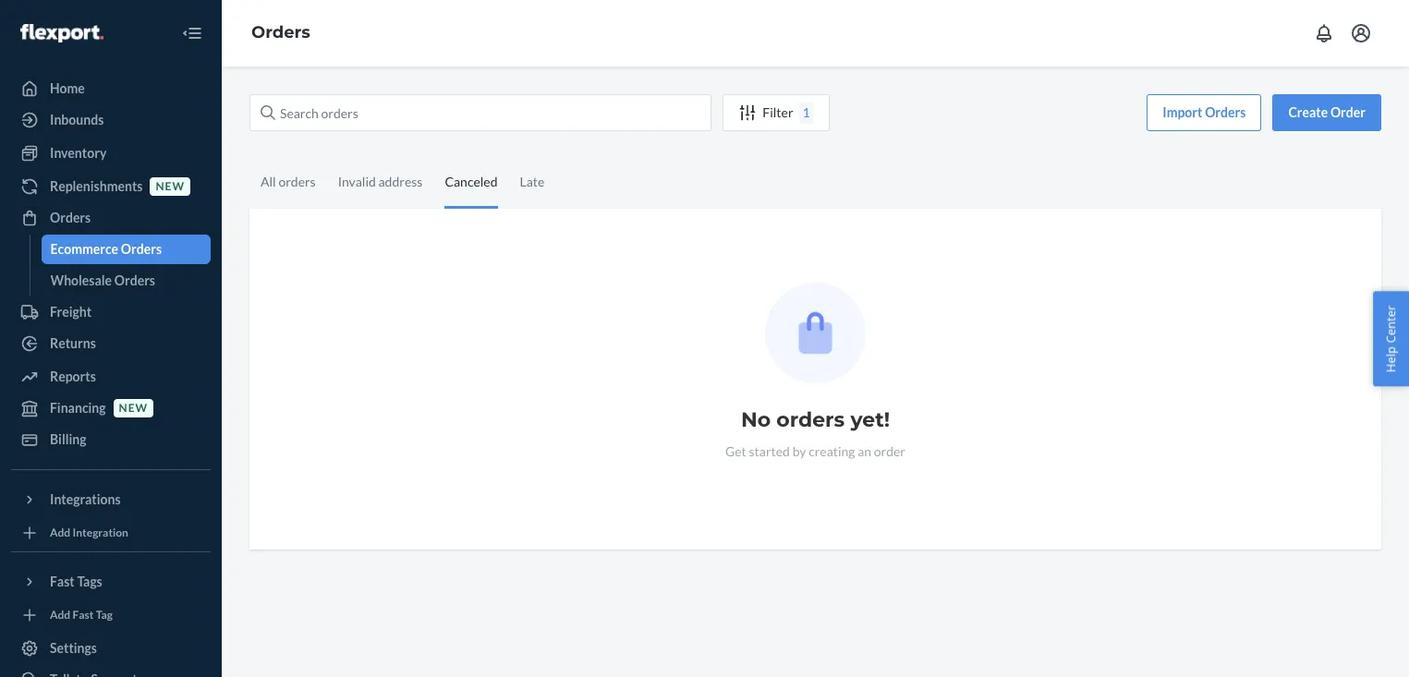 Task type: locate. For each thing, give the bounding box(es) containing it.
new for financing
[[119, 401, 148, 415]]

orders up wholesale orders link
[[121, 241, 162, 257]]

yet!
[[850, 407, 890, 432]]

open account menu image
[[1350, 22, 1372, 44]]

1 horizontal spatial orders
[[776, 407, 845, 432]]

ecommerce
[[50, 241, 118, 257]]

billing
[[50, 431, 86, 447]]

add left integration
[[50, 526, 70, 540]]

0 horizontal spatial new
[[119, 401, 148, 415]]

orders right import
[[1205, 104, 1246, 120]]

add integration link
[[11, 522, 211, 544]]

orders right all
[[278, 174, 316, 189]]

create
[[1288, 104, 1328, 120]]

add integration
[[50, 526, 128, 540]]

fast
[[50, 574, 75, 589], [73, 608, 94, 622]]

1 add from the top
[[50, 526, 70, 540]]

orders link up ecommerce orders
[[11, 203, 211, 233]]

orders
[[251, 22, 310, 43], [1205, 104, 1246, 120], [50, 210, 91, 225], [121, 241, 162, 257], [114, 273, 155, 288]]

fast left tag
[[73, 608, 94, 622]]

1 vertical spatial orders link
[[11, 203, 211, 233]]

0 vertical spatial fast
[[50, 574, 75, 589]]

0 vertical spatial add
[[50, 526, 70, 540]]

wholesale
[[50, 273, 112, 288]]

1 vertical spatial orders
[[776, 407, 845, 432]]

fast tags
[[50, 574, 102, 589]]

2 add from the top
[[50, 608, 70, 622]]

new
[[156, 180, 185, 193], [119, 401, 148, 415]]

1 vertical spatial add
[[50, 608, 70, 622]]

settings link
[[11, 634, 211, 663]]

0 horizontal spatial orders link
[[11, 203, 211, 233]]

fast left tags
[[50, 574, 75, 589]]

orders link up search image
[[251, 22, 310, 43]]

add up "settings"
[[50, 608, 70, 622]]

integrations
[[50, 492, 121, 507]]

help
[[1383, 346, 1399, 372]]

create order link
[[1273, 94, 1381, 131]]

fast tags button
[[11, 567, 211, 597]]

1 vertical spatial new
[[119, 401, 148, 415]]

import orders
[[1163, 104, 1246, 120]]

orders up the 'get started by creating an order'
[[776, 407, 845, 432]]

orders inside button
[[1205, 104, 1246, 120]]

0 vertical spatial orders
[[278, 174, 316, 189]]

add
[[50, 526, 70, 540], [50, 608, 70, 622]]

orders up search image
[[251, 22, 310, 43]]

0 horizontal spatial orders
[[278, 174, 316, 189]]

orders link
[[251, 22, 310, 43], [11, 203, 211, 233]]

1 horizontal spatial new
[[156, 180, 185, 193]]

reports
[[50, 369, 96, 384]]

0 vertical spatial new
[[156, 180, 185, 193]]

new down reports link
[[119, 401, 148, 415]]

settings
[[50, 640, 97, 656]]

import
[[1163, 104, 1202, 120]]

started
[[749, 443, 790, 459]]

orders for all
[[278, 174, 316, 189]]

inventory link
[[11, 139, 211, 168]]

new down inventory link
[[156, 180, 185, 193]]

canceled
[[445, 174, 498, 189]]

wholesale orders link
[[41, 266, 211, 296]]

get
[[725, 443, 746, 459]]

create order
[[1288, 104, 1366, 120]]

add for add integration
[[50, 526, 70, 540]]

0 vertical spatial orders link
[[251, 22, 310, 43]]

returns link
[[11, 329, 211, 358]]

1
[[803, 104, 810, 120]]

orders down ecommerce orders link
[[114, 273, 155, 288]]

import orders button
[[1147, 94, 1262, 131]]

orders
[[278, 174, 316, 189], [776, 407, 845, 432]]



Task type: describe. For each thing, give the bounding box(es) containing it.
integration
[[73, 526, 128, 540]]

add fast tag link
[[11, 604, 211, 626]]

1 vertical spatial fast
[[73, 608, 94, 622]]

tag
[[96, 608, 113, 622]]

late
[[520, 174, 545, 189]]

billing link
[[11, 425, 211, 455]]

help center button
[[1373, 291, 1409, 386]]

open notifications image
[[1313, 22, 1335, 44]]

an
[[858, 443, 871, 459]]

reports link
[[11, 362, 211, 392]]

help center
[[1383, 305, 1399, 372]]

by
[[792, 443, 806, 459]]

fast inside "dropdown button"
[[50, 574, 75, 589]]

orders for wholesale orders
[[114, 273, 155, 288]]

freight link
[[11, 298, 211, 327]]

replenishments
[[50, 178, 143, 194]]

ecommerce orders link
[[41, 235, 211, 264]]

center
[[1383, 305, 1399, 343]]

order
[[1330, 104, 1366, 120]]

orders for import orders
[[1205, 104, 1246, 120]]

add fast tag
[[50, 608, 113, 622]]

tags
[[77, 574, 102, 589]]

orders for ecommerce orders
[[121, 241, 162, 257]]

financing
[[50, 400, 106, 416]]

ecommerce orders
[[50, 241, 162, 257]]

get started by creating an order
[[725, 443, 906, 459]]

home
[[50, 80, 85, 96]]

search image
[[261, 105, 275, 120]]

address
[[378, 174, 423, 189]]

no
[[741, 407, 771, 432]]

close navigation image
[[181, 22, 203, 44]]

returns
[[50, 335, 96, 351]]

invalid
[[338, 174, 376, 189]]

filter
[[763, 104, 793, 120]]

flexport logo image
[[20, 24, 103, 42]]

empty list image
[[765, 283, 866, 383]]

no orders yet!
[[741, 407, 890, 432]]

orders up ecommerce
[[50, 210, 91, 225]]

inventory
[[50, 145, 107, 161]]

all
[[261, 174, 276, 189]]

filter 1
[[763, 104, 810, 120]]

all orders
[[261, 174, 316, 189]]

add for add fast tag
[[50, 608, 70, 622]]

inbounds link
[[11, 105, 211, 135]]

1 horizontal spatial orders link
[[251, 22, 310, 43]]

freight
[[50, 304, 92, 320]]

orders for no
[[776, 407, 845, 432]]

invalid address
[[338, 174, 423, 189]]

new for replenishments
[[156, 180, 185, 193]]

order
[[874, 443, 906, 459]]

integrations button
[[11, 485, 211, 515]]

wholesale orders
[[50, 273, 155, 288]]

creating
[[809, 443, 855, 459]]

Search orders text field
[[249, 94, 711, 131]]

home link
[[11, 74, 211, 103]]

inbounds
[[50, 112, 104, 128]]



Task type: vqa. For each thing, say whether or not it's contained in the screenshot.
the left orders link
yes



